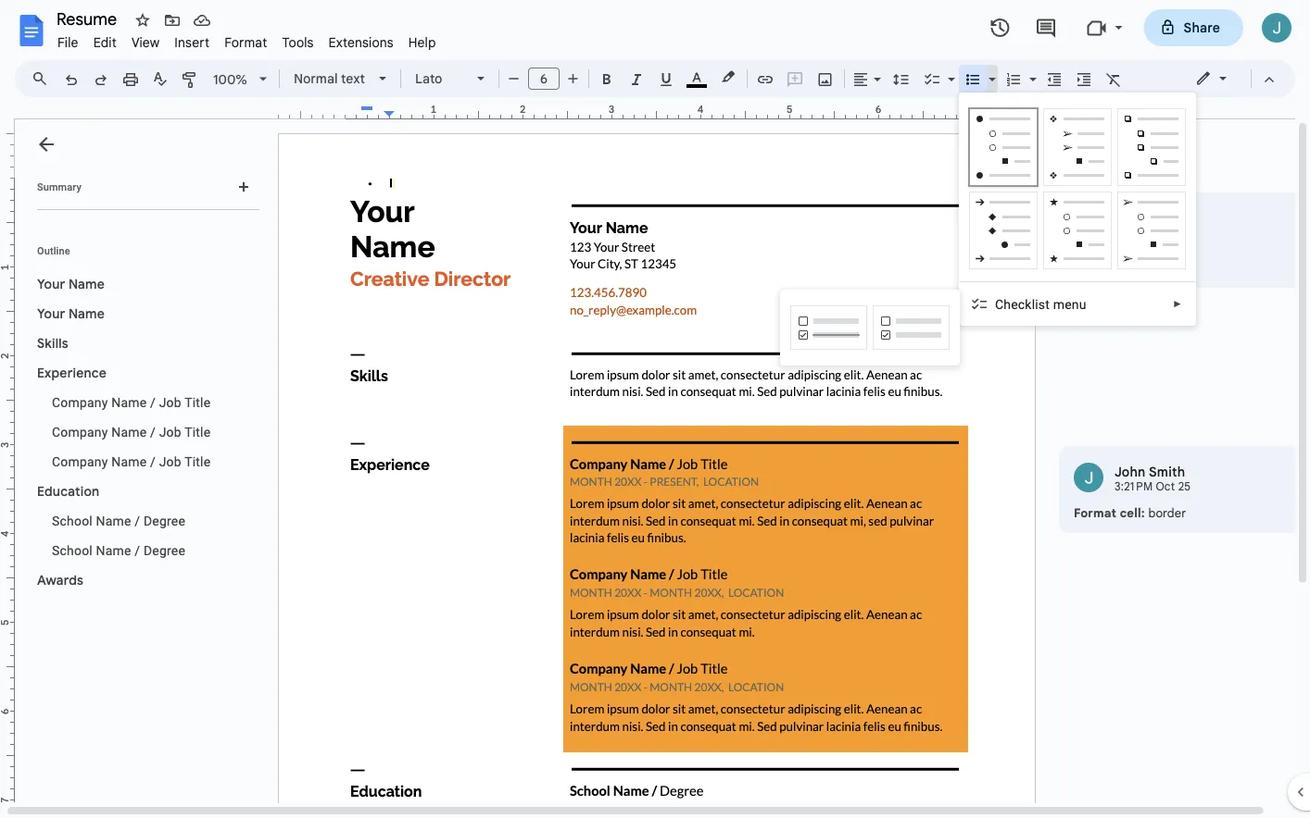 Task type: vqa. For each thing, say whether or not it's contained in the screenshot.
SCHOOL NAME / DEGREE
yes



Task type: locate. For each thing, give the bounding box(es) containing it.
25 for john smith 3:21 pm oct 25
[[1178, 480, 1191, 494]]

0 vertical spatial job
[[159, 395, 181, 410]]

school name / degree
[[52, 514, 185, 529], [52, 543, 185, 559]]

1 smith from the top
[[1149, 210, 1185, 227]]

25 inside john smith 3:21 pm oct 25
[[1178, 480, 1191, 494]]

1 title from the top
[[185, 395, 211, 410]]

►
[[1173, 299, 1182, 310]]

2 vertical spatial title
[[185, 454, 211, 470]]

right margin image
[[963, 105, 1034, 119]]

0 vertical spatial company name / job title
[[52, 395, 211, 410]]

insert
[[174, 34, 210, 50]]

1 vertical spatial company name / job title
[[52, 425, 211, 440]]

text
[[341, 70, 365, 87]]

summary
[[37, 181, 81, 193]]

oct inside john smith 3:21 pm oct 25
[[1156, 480, 1175, 494]]

25
[[1176, 227, 1189, 240], [1178, 480, 1191, 494]]

align image
[[850, 66, 872, 92]]

3:21 pm
[[1115, 480, 1153, 494]]

john inside john smith 3:21 pm oct 25
[[1115, 464, 1146, 480]]

oct for john smith 3:21 pm oct 25
[[1156, 480, 1175, 494]]

school up 'awards'
[[52, 543, 93, 559]]

2 company from the top
[[52, 425, 108, 440]]

1 vertical spatial oct
[[1156, 480, 1175, 494]]

document outline element
[[15, 120, 267, 804]]

2 vertical spatial job
[[159, 454, 181, 470]]

3 company from the top
[[52, 454, 108, 470]]

1 job from the top
[[159, 395, 181, 410]]

menu
[[959, 93, 1196, 326]]

2 vertical spatial company name / job title
[[52, 454, 211, 470]]

0 vertical spatial company
[[52, 395, 108, 410]]

extensions
[[329, 34, 394, 50]]

view
[[131, 34, 160, 50]]

oct right 3:11 pm
[[1154, 227, 1173, 240]]

2 vertical spatial company
[[52, 454, 108, 470]]

0 vertical spatial smith
[[1149, 210, 1185, 227]]

john for john smith 3:21 pm oct 25
[[1115, 464, 1146, 480]]

highlight color image
[[718, 66, 738, 88]]

john up format cell: border
[[1115, 464, 1146, 480]]

your name up the skills
[[37, 306, 105, 322]]

1 vertical spatial your
[[37, 306, 65, 322]]

john
[[1115, 210, 1146, 227], [1115, 464, 1146, 480]]

tools
[[282, 34, 314, 50]]

2 john from the top
[[1115, 464, 1146, 480]]

25 up the border
[[1178, 480, 1191, 494]]

file menu item
[[50, 31, 86, 53]]

oct inside the john smith 3:11 pm oct 25
[[1154, 227, 1173, 240]]

list
[[1059, 193, 1310, 534]]

Font size field
[[528, 68, 567, 91]]

0 vertical spatial john
[[1115, 210, 1146, 227]]

your
[[37, 276, 65, 292], [37, 306, 65, 322]]

1 degree from the top
[[144, 514, 185, 529]]

row 1. column 3. checkbox element
[[1117, 108, 1186, 186]]

school name / degree down 'education' at bottom
[[52, 514, 185, 529]]

experience
[[37, 365, 107, 381]]

menu bar
[[50, 24, 443, 55]]

1 vertical spatial degree
[[144, 543, 185, 559]]

2 your name from the top
[[37, 306, 105, 322]]

top margin image
[[0, 134, 14, 183]]

smith inside john smith 3:21 pm oct 25
[[1149, 464, 1185, 480]]

title
[[185, 395, 211, 410], [185, 425, 211, 440], [185, 454, 211, 470]]

0 vertical spatial school name / degree
[[52, 514, 185, 529]]

0 vertical spatial 25
[[1176, 227, 1189, 240]]

0 vertical spatial your
[[37, 276, 65, 292]]

0 vertical spatial title
[[185, 395, 211, 410]]

application
[[0, 0, 1310, 819]]

school name / degree up 'awards'
[[52, 543, 185, 559]]

school
[[52, 514, 93, 529], [52, 543, 93, 559]]

your up the skills
[[37, 306, 65, 322]]

company name / job title
[[52, 395, 211, 410], [52, 425, 211, 440], [52, 454, 211, 470]]

0 vertical spatial format
[[224, 34, 267, 50]]

menu bar containing file
[[50, 24, 443, 55]]

Star checkbox
[[130, 7, 156, 33]]

smith inside the john smith 3:11 pm oct 25
[[1149, 210, 1185, 227]]

numbered list menu image
[[1025, 67, 1037, 73]]

1 vertical spatial format
[[1074, 506, 1116, 521]]

0 vertical spatial school
[[52, 514, 93, 529]]

file
[[57, 34, 78, 50]]

format down john smith image at the bottom of page
[[1074, 506, 1116, 521]]

john right john smith icon
[[1115, 210, 1146, 227]]

/
[[150, 395, 156, 410], [150, 425, 156, 440], [150, 454, 156, 470], [135, 514, 140, 529], [135, 543, 140, 559]]

1 vertical spatial your name
[[37, 306, 105, 322]]

1 vertical spatial company
[[52, 425, 108, 440]]

styles list. normal text selected. option
[[294, 66, 368, 92]]

john for john smith 3:11 pm oct 25
[[1115, 210, 1146, 227]]

oct up the border
[[1156, 480, 1175, 494]]

normal text
[[294, 70, 365, 87]]

2 smith from the top
[[1149, 464, 1185, 480]]

25 right 3:11 pm
[[1176, 227, 1189, 240]]

1 vertical spatial smith
[[1149, 464, 1185, 480]]

format inside list
[[1074, 506, 1116, 521]]

ecklist
[[1011, 297, 1050, 312]]

help menu item
[[401, 31, 443, 53]]

1 your name from the top
[[37, 276, 105, 292]]

1 vertical spatial school
[[52, 543, 93, 559]]

application containing share
[[0, 0, 1310, 819]]

your down outline
[[37, 276, 65, 292]]

1 vertical spatial john
[[1115, 464, 1146, 480]]

row
[[966, 106, 1189, 189], [966, 189, 1189, 272], [787, 303, 952, 353]]

john inside the john smith 3:11 pm oct 25
[[1115, 210, 1146, 227]]

menu bar inside "menu bar" banner
[[50, 24, 443, 55]]

oct for john smith 3:11 pm oct 25
[[1154, 227, 1173, 240]]

1 vertical spatial title
[[185, 425, 211, 440]]

1 vertical spatial job
[[159, 425, 181, 440]]

job
[[159, 395, 181, 410], [159, 425, 181, 440], [159, 454, 181, 470]]

name
[[68, 276, 105, 292], [68, 306, 105, 322], [111, 395, 147, 410], [111, 425, 147, 440], [111, 454, 147, 470], [96, 514, 131, 529], [96, 543, 131, 559]]

format
[[224, 34, 267, 50], [1074, 506, 1116, 521]]

degree
[[144, 514, 185, 529], [144, 543, 185, 559]]

1 vertical spatial 25
[[1178, 480, 1191, 494]]

your name
[[37, 276, 105, 292], [37, 306, 105, 322]]

lato
[[415, 70, 442, 87]]

0 horizontal spatial format
[[224, 34, 267, 50]]

1 horizontal spatial format
[[1074, 506, 1116, 521]]

1 john from the top
[[1115, 210, 1146, 227]]

oct
[[1154, 227, 1173, 240], [1156, 480, 1175, 494]]

smith down row 1. column 3. checkbox element
[[1149, 210, 1185, 227]]

row 1. column 1. strikethrough text when checked element
[[790, 306, 867, 350]]

format up zoom field
[[224, 34, 267, 50]]

awards
[[37, 573, 83, 589]]

format cell: border
[[1074, 506, 1186, 521]]

h
[[1004, 297, 1011, 312]]

0 vertical spatial your name
[[37, 276, 105, 292]]

2 school name / degree from the top
[[52, 543, 185, 559]]

25 inside the john smith 3:11 pm oct 25
[[1176, 227, 1189, 240]]

0 vertical spatial oct
[[1154, 227, 1173, 240]]

smith up the border
[[1149, 464, 1185, 480]]

1 vertical spatial school name / degree
[[52, 543, 185, 559]]

smith
[[1149, 210, 1185, 227], [1149, 464, 1185, 480]]

0 vertical spatial degree
[[144, 514, 185, 529]]

25 for john smith 3:11 pm oct 25
[[1176, 227, 1189, 240]]

format inside menu item
[[224, 34, 267, 50]]

school down 'education' at bottom
[[52, 514, 93, 529]]

your name down outline
[[37, 276, 105, 292]]

company
[[52, 395, 108, 410], [52, 425, 108, 440], [52, 454, 108, 470]]

Menus field
[[23, 66, 64, 92]]

skills
[[37, 335, 68, 352]]

row 1. column 1. bullet, hollow, square element
[[968, 107, 1039, 187]]

summary heading
[[37, 180, 81, 195]]



Task type: describe. For each thing, give the bounding box(es) containing it.
2 degree from the top
[[144, 543, 185, 559]]

format for format
[[224, 34, 267, 50]]

menu
[[1053, 297, 1086, 312]]

1 company from the top
[[52, 395, 108, 410]]

left margin image
[[279, 105, 350, 119]]

mode and view toolbar
[[1181, 60, 1284, 97]]

2 company name / job title from the top
[[52, 425, 211, 440]]

smith for john smith 3:21 pm oct 25
[[1149, 464, 1185, 480]]

normal
[[294, 70, 338, 87]]

c h ecklist menu
[[995, 297, 1086, 312]]

john smith image
[[1074, 463, 1103, 493]]

view menu item
[[124, 31, 167, 53]]

cell:
[[1120, 506, 1145, 521]]

2 job from the top
[[159, 425, 181, 440]]

more options... image
[[1282, 212, 1295, 236]]

Rename text field
[[50, 7, 128, 30]]

1 school from the top
[[52, 514, 93, 529]]

menu containing c
[[959, 93, 1196, 326]]

edit menu item
[[86, 31, 124, 53]]

2 title from the top
[[185, 425, 211, 440]]

row 2. column 3. 3d arrow, hollow, square element
[[1117, 192, 1186, 270]]

edit
[[93, 34, 117, 50]]

john smith 3:11 pm oct 25
[[1115, 210, 1189, 240]]

main toolbar
[[55, 65, 1128, 94]]

3:11 pm
[[1115, 227, 1151, 240]]

3 title from the top
[[185, 454, 211, 470]]

2 school from the top
[[52, 543, 93, 559]]

smith for john smith 3:11 pm oct 25
[[1149, 210, 1185, 227]]

row 1. column 2. crossed diamond, 3d arrow, square element
[[1043, 108, 1112, 186]]

format for format cell: border
[[1074, 506, 1116, 521]]

Zoom text field
[[208, 67, 253, 93]]

lato option
[[415, 66, 466, 92]]

row 2. column 2. star, hollow, square element
[[1043, 192, 1112, 270]]

share button
[[1144, 9, 1243, 46]]

list containing john smith
[[1059, 193, 1310, 534]]

menu bar banner
[[0, 0, 1310, 819]]

john smith 3:21 pm oct 25
[[1115, 464, 1191, 494]]

1 school name / degree from the top
[[52, 514, 185, 529]]

outline heading
[[15, 244, 267, 270]]

text color image
[[687, 66, 707, 88]]

line & paragraph spacing image
[[891, 66, 912, 92]]

extensions menu item
[[321, 31, 401, 53]]

checklist menu image
[[943, 67, 955, 73]]

Zoom field
[[206, 66, 275, 94]]

test
[[1078, 254, 1102, 270]]

3 company name / job title from the top
[[52, 454, 211, 470]]

1 company name / job title from the top
[[52, 395, 211, 410]]

2 your from the top
[[37, 306, 65, 322]]

c
[[995, 297, 1004, 312]]

row 2. column 1. arrow, diamond, bullet element
[[969, 192, 1038, 270]]

help
[[408, 34, 436, 50]]

outline
[[37, 245, 70, 257]]

john smith image
[[1074, 209, 1103, 239]]

tools menu item
[[275, 31, 321, 53]]

insert menu item
[[167, 31, 217, 53]]

share
[[1184, 19, 1220, 36]]

education
[[37, 484, 99, 500]]

row 1. column 2. do not strikethrough text when checked element
[[873, 306, 950, 350]]

format menu item
[[217, 31, 275, 53]]

Font size text field
[[529, 68, 559, 90]]

insert image image
[[815, 66, 836, 92]]

checklist menu h element
[[995, 297, 1092, 312]]

3 job from the top
[[159, 454, 181, 470]]

1 your from the top
[[37, 276, 65, 292]]

border
[[1148, 506, 1186, 521]]



